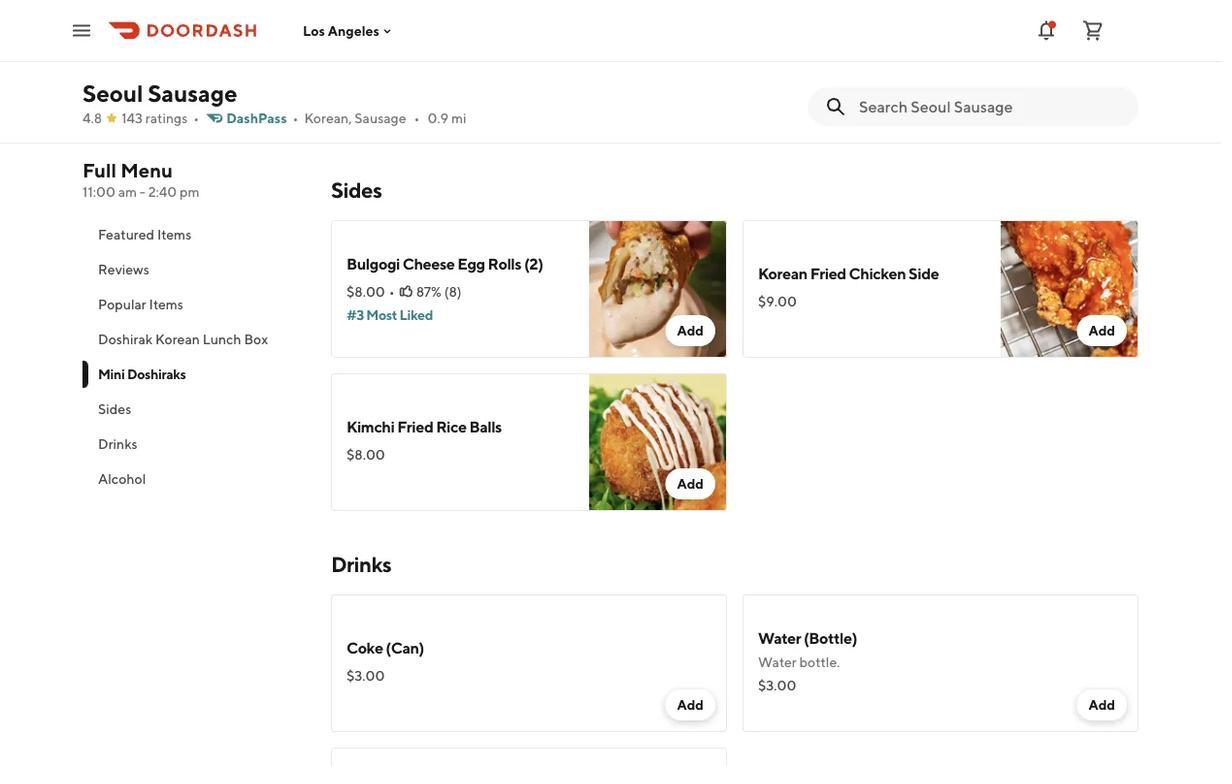 Task type: locate. For each thing, give the bounding box(es) containing it.
1 vertical spatial items
[[149, 297, 183, 313]]

0 vertical spatial items
[[157, 227, 191, 243]]

sausage
[[148, 79, 237, 107], [355, 110, 406, 126]]

0 horizontal spatial sausage
[[148, 79, 237, 107]]

add button for bulgogi cheese egg rolls (2)
[[665, 316, 715, 347]]

mini korean fried cauliflower doshirak image
[[1001, 0, 1139, 137]]

1 vertical spatial korean
[[155, 332, 200, 348]]

$9.00
[[758, 294, 797, 310]]

1 horizontal spatial sides
[[331, 178, 382, 203]]

pm
[[180, 184, 200, 200]]

1 vertical spatial fried
[[397, 418, 433, 436]]

alcohol
[[98, 471, 146, 487]]

1 horizontal spatial bulgogi
[[415, 43, 468, 62]]

popular
[[98, 297, 146, 313]]

-
[[140, 184, 146, 200]]

sausage up ratings
[[148, 79, 237, 107]]

0 vertical spatial sausage
[[148, 79, 237, 107]]

$8.00 •
[[347, 284, 395, 300]]

0 horizontal spatial doshirak
[[98, 332, 153, 348]]

$8.00 down kimchi
[[347, 447, 385, 463]]

•
[[193, 110, 199, 126], [293, 110, 298, 126], [414, 110, 420, 126], [389, 284, 395, 300]]

1 horizontal spatial $3.00
[[758, 678, 796, 694]]

korean
[[758, 265, 808, 283], [155, 332, 200, 348]]

sides down 'korean,'
[[331, 178, 382, 203]]

seoul
[[83, 79, 143, 107]]

fried left chicken
[[810, 265, 846, 283]]

bulgogi cheese egg rolls (2) image
[[589, 220, 727, 358]]

bulgogi up $8.00 •
[[347, 255, 400, 273]]

fried for kimchi
[[397, 418, 433, 436]]

items inside button
[[157, 227, 191, 243]]

1 vertical spatial mini
[[98, 366, 125, 382]]

$8.00 up #3
[[347, 284, 385, 300]]

fried left rice
[[397, 418, 433, 436]]

water left the bottle.
[[758, 655, 797, 671]]

0 horizontal spatial drinks
[[98, 436, 138, 452]]

bulgogi
[[415, 43, 468, 62], [347, 255, 400, 273]]

items up doshirak korean lunch box
[[149, 297, 183, 313]]

bulgogi right beef at the left top of page
[[415, 43, 468, 62]]

drinks inside button
[[98, 436, 138, 452]]

items inside button
[[149, 297, 183, 313]]

0 horizontal spatial fried
[[397, 418, 433, 436]]

most
[[366, 307, 397, 323]]

korean up $9.00
[[758, 265, 808, 283]]

doshirak korean lunch box button
[[83, 322, 308, 357]]

add for bulgogi cheese egg rolls (2)
[[677, 323, 704, 339]]

1 horizontal spatial korean
[[758, 265, 808, 283]]

1 horizontal spatial fried
[[810, 265, 846, 283]]

0 vertical spatial drinks
[[98, 436, 138, 452]]

items for popular items
[[149, 297, 183, 313]]

full
[[83, 159, 117, 182]]

korean fried chicken side
[[758, 265, 939, 283]]

doshiraks
[[127, 366, 186, 382]]

143 ratings •
[[122, 110, 199, 126]]

0 horizontal spatial korean
[[155, 332, 200, 348]]

lunch
[[203, 332, 241, 348]]

angeles
[[328, 23, 379, 39]]

Item Search search field
[[859, 96, 1123, 117]]

#3
[[347, 307, 364, 323]]

143
[[122, 110, 143, 126]]

water
[[758, 630, 801, 648], [758, 655, 797, 671]]

items up the reviews button
[[157, 227, 191, 243]]

0 horizontal spatial mini
[[98, 366, 125, 382]]

los angeles
[[303, 23, 379, 39]]

1 horizontal spatial mini
[[347, 43, 377, 62]]

water up the bottle.
[[758, 630, 801, 648]]

mini doshiraks
[[98, 366, 186, 382]]

korean down popular items button
[[155, 332, 200, 348]]

reviews button
[[83, 252, 308, 287]]

mini for mini doshiraks
[[98, 366, 125, 382]]

fried for korean
[[810, 265, 846, 283]]

1 horizontal spatial drinks
[[331, 552, 391, 578]]

1 vertical spatial sausage
[[355, 110, 406, 126]]

1 vertical spatial sides
[[98, 401, 131, 417]]

0 vertical spatial bulgogi
[[415, 43, 468, 62]]

sides button
[[83, 392, 308, 427]]

bottle.
[[799, 655, 840, 671]]

mini left doshiraks
[[98, 366, 125, 382]]

• right ratings
[[193, 110, 199, 126]]

water (bottle) water bottle. $3.00 add
[[758, 630, 1115, 714]]

0 vertical spatial $8.00
[[347, 284, 385, 300]]

cheese
[[403, 255, 455, 273]]

0 vertical spatial sides
[[331, 178, 382, 203]]

drinks button
[[83, 427, 308, 462]]

sausage for korean,
[[355, 110, 406, 126]]

add
[[677, 323, 704, 339], [1089, 323, 1115, 339], [677, 476, 704, 492], [677, 698, 704, 714], [1089, 698, 1115, 714]]

0 horizontal spatial sides
[[98, 401, 131, 417]]

• left 'korean,'
[[293, 110, 298, 126]]

2:40
[[148, 184, 177, 200]]

seoul sausage
[[83, 79, 237, 107]]

featured
[[98, 227, 154, 243]]

add inside water (bottle) water bottle. $3.00 add
[[1089, 698, 1115, 714]]

sides down mini doshiraks at the top left of page
[[98, 401, 131, 417]]

0 vertical spatial korean
[[758, 265, 808, 283]]

add for kimchi fried rice balls
[[677, 476, 704, 492]]

sides
[[331, 178, 382, 203], [98, 401, 131, 417]]

doshirak
[[471, 43, 532, 62], [98, 332, 153, 348]]

$3.00
[[347, 668, 385, 684], [758, 678, 796, 694]]

1 vertical spatial water
[[758, 655, 797, 671]]

0 horizontal spatial $3.00
[[347, 668, 385, 684]]

am
[[118, 184, 137, 200]]

0 vertical spatial doshirak
[[471, 43, 532, 62]]

0 items, open order cart image
[[1081, 19, 1105, 42]]

1 $8.00 from the top
[[347, 284, 385, 300]]

1 vertical spatial bulgogi
[[347, 255, 400, 273]]

featured items
[[98, 227, 191, 243]]

beef
[[380, 43, 412, 62]]

items
[[157, 227, 191, 243], [149, 297, 183, 313]]

1 vertical spatial $8.00
[[347, 447, 385, 463]]

mi
[[451, 110, 466, 126]]

los
[[303, 23, 325, 39]]

1 vertical spatial doshirak
[[98, 332, 153, 348]]

mini
[[347, 43, 377, 62], [98, 366, 125, 382]]

coke (can)
[[347, 639, 424, 658]]

drinks up the coke
[[331, 552, 391, 578]]

notification bell image
[[1035, 19, 1058, 42]]

reviews
[[98, 262, 149, 278]]

doshirak inside doshirak korean lunch box button
[[98, 332, 153, 348]]

2 $8.00 from the top
[[347, 447, 385, 463]]

mini beef bulgogi doshirak image
[[589, 0, 727, 137]]

$8.00 for $8.00 •
[[347, 284, 385, 300]]

0 vertical spatial mini
[[347, 43, 377, 62]]

1 horizontal spatial sausage
[[355, 110, 406, 126]]

sausage right 'korean,'
[[355, 110, 406, 126]]

alcohol button
[[83, 462, 308, 497]]

0 vertical spatial water
[[758, 630, 801, 648]]

$8.00
[[347, 284, 385, 300], [347, 447, 385, 463]]

drinks
[[98, 436, 138, 452], [331, 552, 391, 578]]

#3 most liked
[[347, 307, 433, 323]]

mini down angeles
[[347, 43, 377, 62]]

0 vertical spatial fried
[[810, 265, 846, 283]]

add button
[[665, 316, 715, 347], [1077, 316, 1127, 347], [665, 469, 715, 500], [665, 690, 715, 721], [1077, 690, 1127, 721]]

full menu 11:00 am - 2:40 pm
[[83, 159, 200, 200]]

coke
[[347, 639, 383, 658]]

doshirak korean lunch box
[[98, 332, 268, 348]]

drinks up alcohol
[[98, 436, 138, 452]]

fried
[[810, 265, 846, 283], [397, 418, 433, 436]]

korean fried chicken side image
[[1001, 220, 1139, 358]]

87% (8)
[[416, 284, 462, 300]]



Task type: vqa. For each thing, say whether or not it's contained in the screenshot.
2. Shipping details
no



Task type: describe. For each thing, give the bounding box(es) containing it.
87%
[[416, 284, 442, 300]]

1 horizontal spatial doshirak
[[471, 43, 532, 62]]

items for featured items
[[157, 227, 191, 243]]

mini for mini beef bulgogi doshirak
[[347, 43, 377, 62]]

• left 0.9
[[414, 110, 420, 126]]

dashpass •
[[226, 110, 298, 126]]

menu
[[121, 159, 173, 182]]

chicken
[[849, 265, 906, 283]]

side
[[909, 265, 939, 283]]

1 water from the top
[[758, 630, 801, 648]]

ratings
[[145, 110, 188, 126]]

featured items button
[[83, 217, 308, 252]]

2 water from the top
[[758, 655, 797, 671]]

popular items
[[98, 297, 183, 313]]

rolls
[[488, 255, 521, 273]]

add for korean fried chicken side
[[1089, 323, 1115, 339]]

korean,
[[304, 110, 352, 126]]

0.9
[[428, 110, 449, 126]]

kimchi
[[347, 418, 395, 436]]

popular items button
[[83, 287, 308, 322]]

4.8
[[83, 110, 102, 126]]

kimchi fried rice balls
[[347, 418, 502, 436]]

0 horizontal spatial bulgogi
[[347, 255, 400, 273]]

(8)
[[444, 284, 462, 300]]

korean inside button
[[155, 332, 200, 348]]

mini beef bulgogi doshirak
[[347, 43, 532, 62]]

open menu image
[[70, 19, 93, 42]]

$3.00 inside water (bottle) water bottle. $3.00 add
[[758, 678, 796, 694]]

(bottle)
[[804, 630, 857, 648]]

los angeles button
[[303, 23, 395, 39]]

1 vertical spatial drinks
[[331, 552, 391, 578]]

sides inside button
[[98, 401, 131, 417]]

(can)
[[386, 639, 424, 658]]

egg
[[457, 255, 485, 273]]

box
[[244, 332, 268, 348]]

balls
[[469, 418, 502, 436]]

(2)
[[524, 255, 543, 273]]

add button for kimchi fried rice balls
[[665, 469, 715, 500]]

korean, sausage • 0.9 mi
[[304, 110, 466, 126]]

liked
[[400, 307, 433, 323]]

$8.00 for $8.00
[[347, 447, 385, 463]]

add button for korean fried chicken side
[[1077, 316, 1127, 347]]

sausage for seoul
[[148, 79, 237, 107]]

dashpass
[[226, 110, 287, 126]]

11:00
[[83, 184, 115, 200]]

• up the #3 most liked at the left of page
[[389, 284, 395, 300]]

kimchi fried rice balls image
[[589, 374, 727, 512]]

bulgogi cheese egg rolls (2)
[[347, 255, 543, 273]]

rice
[[436, 418, 467, 436]]



